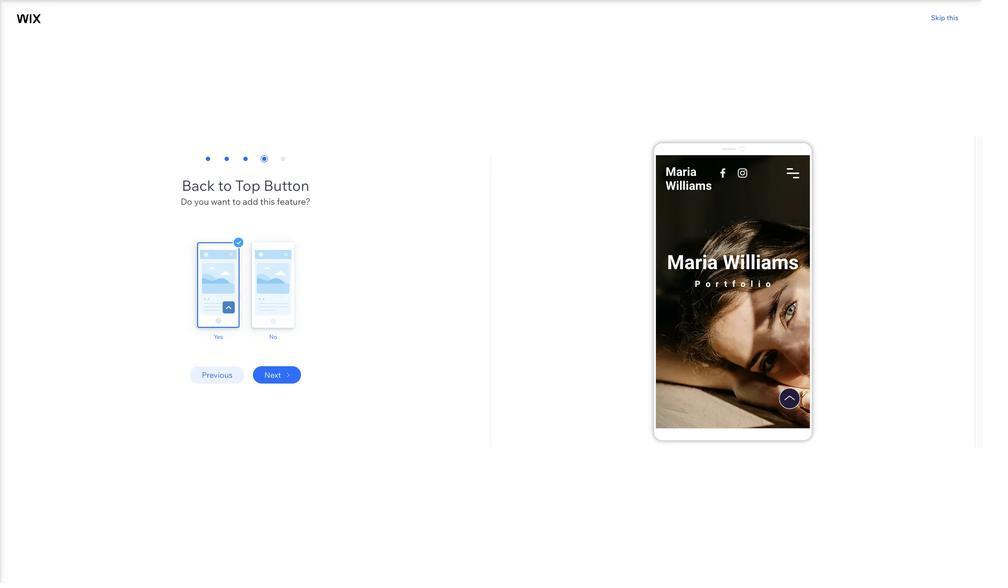 Task type: locate. For each thing, give the bounding box(es) containing it.
this
[[947, 13, 959, 22], [260, 196, 275, 207]]

to left add
[[232, 196, 241, 207]]

0 horizontal spatial this
[[260, 196, 275, 207]]

this right add
[[260, 196, 275, 207]]

next button
[[253, 366, 301, 384]]

no
[[269, 333, 277, 341]]

skip this button
[[925, 13, 965, 22]]

1 vertical spatial to
[[232, 196, 241, 207]]

1 vertical spatial this
[[260, 196, 275, 207]]

button
[[264, 177, 309, 195]]

1 horizontal spatial this
[[947, 13, 959, 22]]

to
[[218, 177, 232, 195], [232, 196, 241, 207]]

to up want
[[218, 177, 232, 195]]

next
[[264, 370, 281, 380]]

this inside back to top button do you want to add this feature?
[[260, 196, 275, 207]]

0 horizontal spatial to
[[218, 177, 232, 195]]

0 vertical spatial to
[[218, 177, 232, 195]]

want
[[211, 196, 230, 207]]

this right skip
[[947, 13, 959, 22]]



Task type: vqa. For each thing, say whether or not it's contained in the screenshot.
right THIS
yes



Task type: describe. For each thing, give the bounding box(es) containing it.
previous button
[[190, 366, 244, 384]]

skip this
[[931, 13, 959, 22]]

do
[[181, 196, 192, 207]]

feature?
[[277, 196, 310, 207]]

previous
[[202, 370, 233, 380]]

yes
[[214, 333, 223, 341]]

top
[[235, 177, 260, 195]]

0 vertical spatial this
[[947, 13, 959, 22]]

back to top button do you want to add this feature?
[[181, 177, 310, 207]]

you
[[194, 196, 209, 207]]

1 horizontal spatial to
[[232, 196, 241, 207]]

skip
[[931, 13, 945, 22]]

back
[[182, 177, 215, 195]]

add
[[243, 196, 258, 207]]



